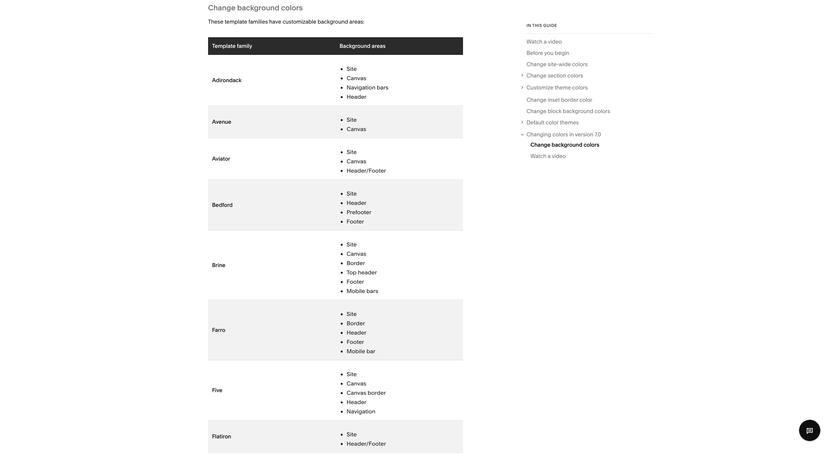 Task type: describe. For each thing, give the bounding box(es) containing it.
site canvas canvas border header navigation
[[347, 371, 386, 415]]

template
[[225, 18, 247, 25]]

before
[[527, 50, 544, 56]]

customize theme colors button
[[520, 83, 653, 92]]

change block background colors
[[527, 108, 611, 114]]

changing
[[527, 131, 551, 138]]

navigation inside site canvas canvas border header navigation
[[347, 408, 376, 415]]

background up families
[[237, 3, 280, 12]]

inset
[[548, 96, 560, 103]]

site canvas
[[347, 116, 367, 133]]

colors up these template families have customizable background areas:
[[281, 3, 303, 12]]

site border header footer mobile bar
[[347, 310, 376, 355]]

0 horizontal spatial change background colors
[[208, 3, 303, 12]]

site header prefooter footer
[[347, 190, 372, 225]]

change for change block background colors link
[[527, 108, 547, 114]]

families
[[249, 18, 268, 25]]

change for change inset border color link
[[527, 96, 547, 103]]

canvas for site canvas header/footer
[[347, 158, 367, 165]]

adirondack
[[212, 77, 242, 84]]

1 vertical spatial video
[[552, 153, 566, 159]]

avenue
[[212, 119, 231, 125]]

colors up change section colors dropdown button
[[572, 61, 588, 68]]

background left areas: on the top of page
[[318, 18, 348, 25]]

customizable
[[283, 18, 317, 25]]

footer inside site canvas border top header footer mobile bars
[[347, 278, 364, 285]]

wide
[[559, 61, 571, 68]]

section
[[548, 72, 567, 79]]

1 vertical spatial change background colors
[[531, 141, 600, 148]]

bars inside site canvas navigation bars header
[[377, 84, 389, 91]]

background up "default color themes" dropdown button
[[563, 108, 594, 114]]

site for site header/footer
[[347, 431, 357, 438]]

site for site canvas header/footer
[[347, 148, 357, 155]]

prefooter
[[347, 209, 372, 216]]

colors inside "link"
[[568, 72, 583, 79]]

1 header/footer from the top
[[347, 167, 386, 174]]

default
[[527, 119, 545, 126]]

customize theme colors link
[[527, 83, 653, 92]]

brine
[[212, 262, 226, 269]]

1 vertical spatial watch a video link
[[531, 151, 566, 163]]

site for site header prefooter footer
[[347, 190, 357, 197]]

bedford
[[212, 202, 233, 208]]

header inside site canvas navigation bars header
[[347, 93, 367, 100]]

theme
[[555, 84, 571, 91]]

canvas for site canvas canvas border header navigation
[[347, 380, 367, 387]]

canvas for site canvas navigation bars header
[[347, 75, 367, 82]]

colors down changing colors in version 7.0 link
[[584, 141, 600, 148]]

site-
[[548, 61, 559, 68]]

in this guide
[[527, 23, 557, 28]]

this
[[533, 23, 542, 28]]

site canvas header/footer
[[347, 148, 386, 174]]

themes
[[560, 119, 579, 126]]

7.0
[[595, 131, 601, 138]]

change inset border color
[[527, 96, 593, 103]]

change for 'change section colors' "link"
[[527, 72, 547, 79]]

changing colors in version 7.0 link
[[527, 130, 653, 139]]

change up these
[[208, 3, 236, 12]]

1 vertical spatial watch a video
[[531, 153, 566, 159]]

site for site canvas
[[347, 116, 357, 123]]

before you begin link
[[527, 48, 570, 60]]

background down changing colors in version 7.0
[[552, 141, 583, 148]]

change for change site-wide colors link
[[527, 61, 547, 68]]

footer for site border header footer mobile bar
[[347, 338, 364, 345]]

0 vertical spatial watch a video
[[527, 38, 562, 45]]

customize theme colors
[[527, 84, 588, 91]]

you
[[545, 50, 554, 56]]

site for site border header footer mobile bar
[[347, 310, 357, 317]]

1 horizontal spatial border
[[561, 96, 578, 103]]

a for top watch a video "link"
[[544, 38, 547, 45]]

colors down change section colors dropdown button
[[573, 84, 588, 91]]

default color themes
[[527, 119, 579, 126]]

mobile inside site border header footer mobile bar
[[347, 348, 365, 355]]

header
[[358, 269, 377, 276]]

canvas for site canvas border top header footer mobile bars
[[347, 250, 367, 257]]

bars inside site canvas border top header footer mobile bars
[[367, 288, 378, 295]]

mobile inside site canvas border top header footer mobile bars
[[347, 288, 365, 295]]

change background colors link
[[531, 140, 600, 151]]

bar
[[367, 348, 376, 355]]

template
[[212, 43, 236, 49]]

watch for top watch a video "link"
[[527, 38, 543, 45]]

begin
[[555, 50, 570, 56]]

change inset border color link
[[527, 95, 593, 106]]



Task type: locate. For each thing, give the bounding box(es) containing it.
0 vertical spatial navigation
[[347, 84, 376, 91]]

1 vertical spatial border
[[368, 389, 386, 396]]

watch a video link up before you begin in the top right of the page
[[527, 37, 562, 48]]

1 vertical spatial mobile
[[347, 348, 365, 355]]

colors down wide
[[568, 72, 583, 79]]

watch down changing
[[531, 153, 547, 159]]

change section colors
[[527, 72, 583, 79]]

change for change background colors link on the top of the page
[[531, 141, 551, 148]]

5 canvas from the top
[[347, 380, 367, 387]]

background
[[237, 3, 280, 12], [318, 18, 348, 25], [563, 108, 594, 114], [552, 141, 583, 148]]

3 site from the top
[[347, 148, 357, 155]]

change up customize
[[527, 72, 547, 79]]

6 canvas from the top
[[347, 389, 367, 396]]

header inside site header prefooter footer
[[347, 199, 367, 206]]

border inside site canvas border top header footer mobile bars
[[347, 260, 365, 267]]

site inside site border header footer mobile bar
[[347, 310, 357, 317]]

navigation inside site canvas navigation bars header
[[347, 84, 376, 91]]

color
[[580, 96, 593, 103], [546, 119, 559, 126]]

background areas
[[340, 43, 386, 49]]

a down change background colors link on the top of the page
[[548, 153, 551, 159]]

a up before you begin in the top right of the page
[[544, 38, 547, 45]]

border inside site canvas canvas border header navigation
[[368, 389, 386, 396]]

1 vertical spatial bars
[[367, 288, 378, 295]]

site inside 'site canvas'
[[347, 116, 357, 123]]

customize
[[527, 84, 554, 91]]

header inside site canvas canvas border header navigation
[[347, 399, 367, 406]]

change down changing
[[531, 141, 551, 148]]

4 site from the top
[[347, 190, 357, 197]]

canvas inside site canvas header/footer
[[347, 158, 367, 165]]

header/footer
[[347, 167, 386, 174], [347, 440, 386, 447]]

0 horizontal spatial color
[[546, 119, 559, 126]]

2 header from the top
[[347, 199, 367, 206]]

footer inside site border header footer mobile bar
[[347, 338, 364, 345]]

5 site from the top
[[347, 241, 357, 248]]

1 mobile from the top
[[347, 288, 365, 295]]

1 navigation from the top
[[347, 84, 376, 91]]

header
[[347, 93, 367, 100], [347, 199, 367, 206], [347, 329, 367, 336], [347, 399, 367, 406]]

a
[[544, 38, 547, 45], [548, 153, 551, 159]]

change site-wide colors
[[527, 61, 588, 68]]

bars
[[377, 84, 389, 91], [367, 288, 378, 295]]

watch a video link down changing
[[531, 151, 566, 163]]

0 vertical spatial header/footer
[[347, 167, 386, 174]]

changing colors in version 7.0 button
[[520, 130, 653, 139]]

change background colors up families
[[208, 3, 303, 12]]

0 vertical spatial a
[[544, 38, 547, 45]]

five
[[212, 387, 223, 394]]

change up the default
[[527, 108, 547, 114]]

change inside "link"
[[527, 72, 547, 79]]

flatiron
[[212, 433, 231, 440]]

site canvas border top header footer mobile bars
[[347, 241, 378, 295]]

change down before
[[527, 61, 547, 68]]

aviator
[[212, 155, 230, 162]]

changing colors in version 7.0
[[527, 131, 601, 138]]

0 horizontal spatial border
[[368, 389, 386, 396]]

change background colors
[[208, 3, 303, 12], [531, 141, 600, 148]]

site canvas navigation bars header
[[347, 65, 389, 100]]

color down customize theme colors dropdown button
[[580, 96, 593, 103]]

canvas inside site canvas border top header footer mobile bars
[[347, 250, 367, 257]]

family
[[237, 43, 252, 49]]

mobile left bar
[[347, 348, 365, 355]]

0 vertical spatial bars
[[377, 84, 389, 91]]

2 navigation from the top
[[347, 408, 376, 415]]

4 canvas from the top
[[347, 250, 367, 257]]

3 canvas from the top
[[347, 158, 367, 165]]

site inside site canvas navigation bars header
[[347, 65, 357, 72]]

site inside site header/footer
[[347, 431, 357, 438]]

have
[[269, 18, 281, 25]]

1 header from the top
[[347, 93, 367, 100]]

footer inside site header prefooter footer
[[347, 218, 364, 225]]

colors
[[281, 3, 303, 12], [572, 61, 588, 68], [568, 72, 583, 79], [573, 84, 588, 91], [595, 108, 611, 114], [553, 131, 568, 138], [584, 141, 600, 148]]

2 border from the top
[[347, 320, 365, 327]]

1 vertical spatial footer
[[347, 278, 364, 285]]

0 vertical spatial mobile
[[347, 288, 365, 295]]

canvas inside site canvas navigation bars header
[[347, 75, 367, 82]]

3 footer from the top
[[347, 338, 364, 345]]

areas:
[[350, 18, 365, 25]]

template family
[[212, 43, 252, 49]]

1 vertical spatial watch
[[531, 153, 547, 159]]

0 vertical spatial border
[[561, 96, 578, 103]]

site inside site canvas border top header footer mobile bars
[[347, 241, 357, 248]]

0 vertical spatial video
[[548, 38, 562, 45]]

watch
[[527, 38, 543, 45], [531, 153, 547, 159]]

2 footer from the top
[[347, 278, 364, 285]]

7 site from the top
[[347, 371, 357, 378]]

background
[[340, 43, 371, 49]]

footer for site header prefooter footer
[[347, 218, 364, 225]]

version
[[575, 131, 594, 138]]

site for site canvas navigation bars header
[[347, 65, 357, 72]]

1 footer from the top
[[347, 218, 364, 225]]

1 vertical spatial color
[[546, 119, 559, 126]]

colors left in
[[553, 131, 568, 138]]

watch up before
[[527, 38, 543, 45]]

site for site canvas border top header footer mobile bars
[[347, 241, 357, 248]]

these template families have customizable background areas:
[[208, 18, 365, 25]]

canvas
[[347, 75, 367, 82], [347, 126, 367, 133], [347, 158, 367, 165], [347, 250, 367, 257], [347, 380, 367, 387], [347, 389, 367, 396]]

4 header from the top
[[347, 399, 367, 406]]

1 horizontal spatial color
[[580, 96, 593, 103]]

canvas for site canvas
[[347, 126, 367, 133]]

change block background colors link
[[527, 106, 611, 118]]

site header/footer
[[347, 431, 386, 447]]

0 vertical spatial footer
[[347, 218, 364, 225]]

watch a video
[[527, 38, 562, 45], [531, 153, 566, 159]]

1 horizontal spatial change background colors
[[531, 141, 600, 148]]

guide
[[544, 23, 557, 28]]

1 vertical spatial header/footer
[[347, 440, 386, 447]]

site for site canvas canvas border header navigation
[[347, 371, 357, 378]]

1 site from the top
[[347, 65, 357, 72]]

1 vertical spatial border
[[347, 320, 365, 327]]

video down change background colors link on the top of the page
[[552, 153, 566, 159]]

1 border from the top
[[347, 260, 365, 267]]

video
[[548, 38, 562, 45], [552, 153, 566, 159]]

these
[[208, 18, 224, 25]]

farro
[[212, 327, 225, 333]]

0 vertical spatial border
[[347, 260, 365, 267]]

1 vertical spatial navigation
[[347, 408, 376, 415]]

before you begin
[[527, 50, 570, 56]]

0 vertical spatial color
[[580, 96, 593, 103]]

site inside site canvas canvas border header navigation
[[347, 371, 357, 378]]

watch a video down change background colors link on the top of the page
[[531, 153, 566, 159]]

2 site from the top
[[347, 116, 357, 123]]

colors up default color themes link
[[595, 108, 611, 114]]

mobile down top
[[347, 288, 365, 295]]

2 canvas from the top
[[347, 126, 367, 133]]

mobile
[[347, 288, 365, 295], [347, 348, 365, 355]]

6 site from the top
[[347, 310, 357, 317]]

2 header/footer from the top
[[347, 440, 386, 447]]

0 vertical spatial watch a video link
[[527, 37, 562, 48]]

border inside site border header footer mobile bar
[[347, 320, 365, 327]]

2 mobile from the top
[[347, 348, 365, 355]]

color inside dropdown button
[[546, 119, 559, 126]]

change down customize
[[527, 96, 547, 103]]

a for bottommost watch a video "link"
[[548, 153, 551, 159]]

top
[[347, 269, 357, 276]]

change
[[208, 3, 236, 12], [527, 61, 547, 68], [527, 72, 547, 79], [527, 96, 547, 103], [527, 108, 547, 114], [531, 141, 551, 148]]

1 vertical spatial a
[[548, 153, 551, 159]]

video up 'you'
[[548, 38, 562, 45]]

border
[[561, 96, 578, 103], [368, 389, 386, 396]]

3 header from the top
[[347, 329, 367, 336]]

8 site from the top
[[347, 431, 357, 438]]

0 vertical spatial change background colors
[[208, 3, 303, 12]]

site inside site header prefooter footer
[[347, 190, 357, 197]]

1 horizontal spatial a
[[548, 153, 551, 159]]

in
[[570, 131, 574, 138]]

watch a video up before you begin in the top right of the page
[[527, 38, 562, 45]]

header inside site border header footer mobile bar
[[347, 329, 367, 336]]

navigation
[[347, 84, 376, 91], [347, 408, 376, 415]]

1 canvas from the top
[[347, 75, 367, 82]]

default color themes link
[[527, 118, 653, 127]]

change site-wide colors link
[[527, 60, 588, 71]]

0 vertical spatial watch
[[527, 38, 543, 45]]

change background colors down changing colors in version 7.0
[[531, 141, 600, 148]]

change section colors button
[[520, 71, 653, 80]]

watch a video link
[[527, 37, 562, 48], [531, 151, 566, 163]]

site
[[347, 65, 357, 72], [347, 116, 357, 123], [347, 148, 357, 155], [347, 190, 357, 197], [347, 241, 357, 248], [347, 310, 357, 317], [347, 371, 357, 378], [347, 431, 357, 438]]

color down block
[[546, 119, 559, 126]]

2 vertical spatial footer
[[347, 338, 364, 345]]

site inside site canvas header/footer
[[347, 148, 357, 155]]

in
[[527, 23, 532, 28]]

watch for bottommost watch a video "link"
[[531, 153, 547, 159]]

0 horizontal spatial a
[[544, 38, 547, 45]]

footer
[[347, 218, 364, 225], [347, 278, 364, 285], [347, 338, 364, 345]]

areas
[[372, 43, 386, 49]]

border
[[347, 260, 365, 267], [347, 320, 365, 327]]

change section colors link
[[527, 71, 653, 80]]

block
[[548, 108, 562, 114]]

default color themes button
[[520, 118, 653, 127]]



Task type: vqa. For each thing, say whether or not it's contained in the screenshot.
icons
no



